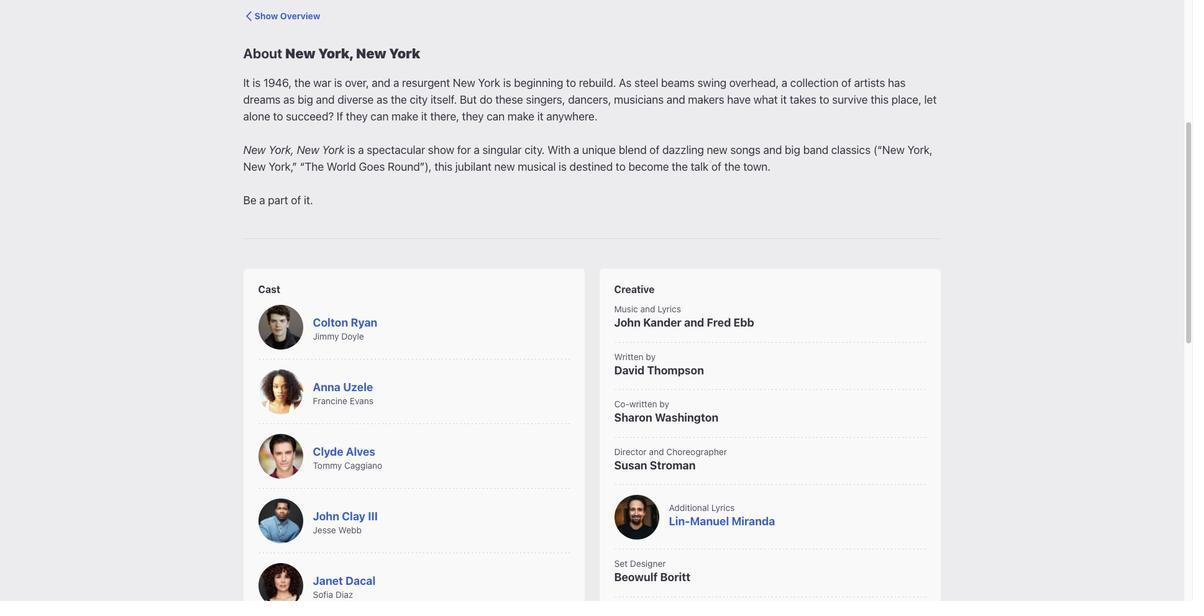 Task type: describe. For each thing, give the bounding box(es) containing it.
and right "over,"
[[372, 76, 390, 89]]

collection
[[790, 76, 839, 89]]

caggiano
[[344, 461, 382, 471]]

is a spectacular show for a singular city. with a unique blend of dazzling new songs and big band classics ("new york, new york," "the world goes round"), this jubilant new musical is destined to become the talk of the town.
[[243, 144, 933, 173]]

anna
[[313, 381, 341, 394]]

lin-
[[669, 515, 690, 528]]

director and choreographer susan stroman
[[614, 446, 727, 472]]

set designer beowulf boritt
[[614, 559, 691, 584]]

boritt
[[660, 571, 691, 584]]

jimmy
[[313, 331, 339, 342]]

stroman
[[650, 459, 696, 472]]

is down with
[[559, 160, 567, 173]]

("new
[[873, 144, 905, 157]]

swing
[[698, 76, 727, 89]]

cast
[[258, 284, 280, 295]]

blend
[[619, 144, 647, 157]]

creative
[[614, 284, 655, 295]]

dazzling
[[662, 144, 704, 157]]

beowulf
[[614, 571, 658, 584]]

john inside "music and lyrics john kander and fred ebb"
[[614, 316, 641, 329]]

sofia
[[313, 590, 333, 600]]

a right for
[[474, 144, 480, 157]]

susan
[[614, 459, 647, 472]]

music
[[614, 304, 638, 314]]

the down dazzling at the right top
[[672, 160, 688, 173]]

clay
[[342, 510, 365, 523]]

anna uzele francine evans
[[313, 381, 373, 407]]

the left city
[[391, 93, 407, 106]]

ryan
[[351, 316, 377, 329]]

washington
[[655, 411, 719, 424]]

the left war
[[294, 76, 310, 89]]

by inside written by david thompson
[[646, 351, 656, 362]]

choreographer
[[666, 446, 727, 457]]

and down beams
[[667, 93, 685, 106]]

singers,
[[526, 93, 565, 106]]

designer
[[630, 559, 666, 569]]

alone
[[243, 110, 270, 123]]

the down songs
[[724, 160, 740, 173]]

and up kander
[[640, 304, 655, 314]]

of left it.
[[291, 194, 301, 207]]

new down alone
[[243, 144, 266, 157]]

this inside it is 1946, the war is over, and a resurgent new york is beginning to rebuild. as steel beams swing overhead, a collection of artists has dreams as big and diverse as the city itself. but do these singers, dancers, musicians and makers have what it takes to survive this place, let alone to succeed? if they can make it there, they can make it anywhere.
[[871, 93, 889, 106]]

music and lyrics john kander and fred ebb
[[614, 304, 754, 329]]

is up the these
[[503, 76, 511, 89]]

musicians
[[614, 93, 664, 106]]

overhead,
[[729, 76, 779, 89]]

of up become
[[650, 144, 660, 157]]

1 make from the left
[[391, 110, 418, 123]]

york,"
[[269, 160, 297, 173]]

uzele
[[343, 381, 373, 394]]

1 they from the left
[[346, 110, 368, 123]]

2 can from the left
[[487, 110, 505, 123]]

iii
[[368, 510, 378, 523]]

additional lyrics lin-manuel miranda
[[669, 503, 775, 528]]

show
[[428, 144, 454, 157]]

beams
[[661, 76, 695, 89]]

janet
[[313, 575, 343, 588]]

resurgent
[[402, 76, 450, 89]]

tommy
[[313, 461, 342, 471]]

but
[[460, 93, 477, 106]]

2 horizontal spatial it
[[781, 93, 787, 106]]

manuel
[[690, 515, 729, 528]]

let
[[924, 93, 937, 106]]

webb
[[338, 525, 362, 536]]

janet dacal image
[[258, 564, 303, 602]]

doyle
[[341, 331, 364, 342]]

classics
[[831, 144, 871, 157]]

show overview
[[254, 11, 320, 21]]

john inside john clay iii jesse webb
[[313, 510, 339, 523]]

by inside co-written by sharon washington
[[660, 399, 669, 410]]

big inside it is 1946, the war is over, and a resurgent new york is beginning to rebuild. as steel beams swing overhead, a collection of artists has dreams as big and diverse as the city itself. but do these singers, dancers, musicians and makers have what it takes to survive this place, let alone to succeed? if they can make it there, they can make it anywhere.
[[298, 93, 313, 106]]

sharon
[[614, 411, 652, 424]]

be a part of it.
[[243, 194, 313, 207]]

part
[[268, 194, 288, 207]]

janet dacal sofia diaz
[[313, 575, 375, 600]]

become
[[628, 160, 669, 173]]

has
[[888, 76, 906, 89]]

musical
[[518, 160, 556, 173]]

a left collection
[[782, 76, 787, 89]]

colton
[[313, 316, 348, 329]]

survive
[[832, 93, 868, 106]]

thompson
[[647, 364, 704, 377]]

clyde alves image
[[258, 434, 303, 479]]

to up the 'dancers,'
[[566, 76, 576, 89]]

york inside it is 1946, the war is over, and a resurgent new york is beginning to rebuild. as steel beams swing overhead, a collection of artists has dreams as big and diverse as the city itself. but do these singers, dancers, musicians and makers have what it takes to survive this place, let alone to succeed? if they can make it there, they can make it anywhere.
[[478, 76, 500, 89]]

town.
[[743, 160, 771, 173]]

1 horizontal spatial york,
[[318, 45, 353, 62]]

city
[[410, 93, 428, 106]]

colton ryan link
[[313, 316, 377, 329]]

of inside it is 1946, the war is over, and a resurgent new york is beginning to rebuild. as steel beams swing overhead, a collection of artists has dreams as big and diverse as the city itself. but do these singers, dancers, musicians and makers have what it takes to survive this place, let alone to succeed? if they can make it there, they can make it anywhere.
[[841, 76, 851, 89]]

there,
[[430, 110, 459, 123]]

clyde alves tommy caggiano
[[313, 445, 382, 471]]

jesse
[[313, 525, 336, 536]]

york, inside is a spectacular show for a singular city. with a unique blend of dazzling new songs and big band classics ("new york, new york," "the world goes round"), this jubilant new musical is destined to become the talk of the town.
[[908, 144, 933, 157]]

1 horizontal spatial it
[[537, 110, 544, 123]]

big inside is a spectacular show for a singular city. with a unique blend of dazzling new songs and big band classics ("new york, new york," "the world goes round"), this jubilant new musical is destined to become the talk of the town.
[[785, 144, 800, 157]]

1 as from the left
[[283, 93, 295, 106]]

of right talk
[[711, 160, 722, 173]]

is right war
[[334, 76, 342, 89]]

is up "world" on the top of page
[[347, 144, 355, 157]]

it is 1946, the war is over, and a resurgent new york is beginning to rebuild. as steel beams swing overhead, a collection of artists has dreams as big and diverse as the city itself. but do these singers, dancers, musicians and makers have what it takes to survive this place, let alone to succeed? if they can make it there, they can make it anywhere.
[[243, 76, 937, 123]]

0 horizontal spatial new
[[494, 160, 515, 173]]

a up goes
[[358, 144, 364, 157]]

be
[[243, 194, 256, 207]]



Task type: locate. For each thing, give the bounding box(es) containing it.
anywhere.
[[546, 110, 598, 123]]

2 as from the left
[[377, 93, 388, 106]]

new up the "the at the left top of page
[[297, 144, 319, 157]]

york up do
[[478, 76, 500, 89]]

succeed?
[[286, 110, 334, 123]]

set
[[614, 559, 628, 569]]

and up town.
[[763, 144, 782, 157]]

0 vertical spatial this
[[871, 93, 889, 106]]

new inside is a spectacular show for a singular city. with a unique blend of dazzling new songs and big band classics ("new york, new york," "the world goes round"), this jubilant new musical is destined to become the talk of the town.
[[243, 160, 266, 173]]

talk
[[691, 160, 709, 173]]

it down singers,
[[537, 110, 544, 123]]

1 can from the left
[[371, 110, 389, 123]]

a left resurgent
[[393, 76, 399, 89]]

0 horizontal spatial lyrics
[[658, 304, 681, 314]]

2 vertical spatial york
[[322, 144, 344, 157]]

rebuild.
[[579, 76, 616, 89]]

1 horizontal spatial they
[[462, 110, 484, 123]]

to inside is a spectacular show for a singular city. with a unique blend of dazzling new songs and big band classics ("new york, new york," "the world goes round"), this jubilant new musical is destined to become the talk of the town.
[[616, 160, 626, 173]]

is right it
[[253, 76, 261, 89]]

it
[[781, 93, 787, 106], [421, 110, 427, 123], [537, 110, 544, 123]]

city.
[[525, 144, 545, 157]]

0 horizontal spatial by
[[646, 351, 656, 362]]

john clay iii link
[[313, 510, 378, 523]]

2 make from the left
[[508, 110, 534, 123]]

new york, new york
[[243, 144, 344, 157]]

dreams
[[243, 93, 281, 106]]

colton ryan image
[[258, 305, 303, 350]]

it right what
[[781, 93, 787, 106]]

1 vertical spatial this
[[434, 160, 453, 173]]

with
[[548, 144, 571, 157]]

band
[[803, 144, 828, 157]]

itself.
[[431, 93, 457, 106]]

clyde alves link
[[313, 445, 375, 458]]

john clay iii image
[[258, 499, 303, 544]]

1 horizontal spatial as
[[377, 93, 388, 106]]

new up the but
[[453, 76, 475, 89]]

janet dacal link
[[313, 575, 375, 588]]

anna uzele image
[[258, 370, 303, 414]]

francine
[[313, 396, 347, 407]]

0 horizontal spatial this
[[434, 160, 453, 173]]

a right be
[[259, 194, 265, 207]]

1 horizontal spatial can
[[487, 110, 505, 123]]

1 vertical spatial john
[[313, 510, 339, 523]]

to right alone
[[273, 110, 283, 123]]

1 horizontal spatial york
[[389, 45, 420, 62]]

new
[[285, 45, 316, 62], [356, 45, 386, 62], [453, 76, 475, 89], [243, 144, 266, 157], [297, 144, 319, 157], [243, 160, 266, 173]]

lin-manuel miranda link
[[669, 515, 775, 528]]

miranda
[[732, 515, 775, 528]]

1 horizontal spatial new
[[707, 144, 728, 157]]

this down show
[[434, 160, 453, 173]]

new up talk
[[707, 144, 728, 157]]

0 vertical spatial big
[[298, 93, 313, 106]]

and left "fred"
[[684, 316, 704, 329]]

about
[[243, 45, 282, 62]]

destined
[[570, 160, 613, 173]]

this inside is a spectacular show for a singular city. with a unique blend of dazzling new songs and big band classics ("new york, new york," "the world goes round"), this jubilant new musical is destined to become the talk of the town.
[[434, 160, 453, 173]]

york, right the ("new
[[908, 144, 933, 157]]

over,
[[345, 76, 369, 89]]

a right with
[[573, 144, 579, 157]]

can down "diverse"
[[371, 110, 389, 123]]

0 horizontal spatial it
[[421, 110, 427, 123]]

york up "world" on the top of page
[[322, 144, 344, 157]]

ebb
[[734, 316, 754, 329]]

lyrics inside the additional lyrics lin-manuel miranda
[[711, 503, 735, 513]]

and inside is a spectacular show for a singular city. with a unique blend of dazzling new songs and big band classics ("new york, new york," "the world goes round"), this jubilant new musical is destined to become the talk of the town.
[[763, 144, 782, 157]]

and inside director and choreographer susan stroman
[[649, 446, 664, 457]]

york up resurgent
[[389, 45, 420, 62]]

they down "diverse"
[[346, 110, 368, 123]]

co-written by sharon washington
[[614, 399, 719, 424]]

0 vertical spatial by
[[646, 351, 656, 362]]

1 horizontal spatial this
[[871, 93, 889, 106]]

makers
[[688, 93, 724, 106]]

lyrics up kander
[[658, 304, 681, 314]]

1 vertical spatial big
[[785, 144, 800, 157]]

1 vertical spatial lyrics
[[711, 503, 735, 513]]

make down city
[[391, 110, 418, 123]]

0 vertical spatial new
[[707, 144, 728, 157]]

david
[[614, 364, 645, 377]]

round"),
[[388, 160, 432, 173]]

war
[[313, 76, 331, 89]]

fred
[[707, 316, 731, 329]]

and down war
[[316, 93, 335, 106]]

0 horizontal spatial as
[[283, 93, 295, 106]]

lyrics
[[658, 304, 681, 314], [711, 503, 735, 513]]

2 horizontal spatial york
[[478, 76, 500, 89]]

1 horizontal spatial make
[[508, 110, 534, 123]]

place,
[[892, 93, 922, 106]]

to down blend
[[616, 160, 626, 173]]

additional
[[669, 503, 709, 513]]

songs
[[730, 144, 761, 157]]

make down the these
[[508, 110, 534, 123]]

0 horizontal spatial can
[[371, 110, 389, 123]]

steel
[[634, 76, 658, 89]]

1 vertical spatial york
[[478, 76, 500, 89]]

0 horizontal spatial they
[[346, 110, 368, 123]]

0 horizontal spatial york,
[[269, 144, 294, 157]]

john up jesse
[[313, 510, 339, 523]]

john down music
[[614, 316, 641, 329]]

new up "over,"
[[356, 45, 386, 62]]

have
[[727, 93, 751, 106]]

1946,
[[263, 76, 292, 89]]

anna uzele link
[[313, 381, 373, 394]]

singular
[[482, 144, 522, 157]]

written
[[614, 351, 644, 362]]

for
[[457, 144, 471, 157]]

this down artists
[[871, 93, 889, 106]]

and up stroman
[[649, 446, 664, 457]]

york, up war
[[318, 45, 353, 62]]

make
[[391, 110, 418, 123], [508, 110, 534, 123]]

they down the but
[[462, 110, 484, 123]]

york, up york,"
[[269, 144, 294, 157]]

new inside it is 1946, the war is over, and a resurgent new york is beginning to rebuild. as steel beams swing overhead, a collection of artists has dreams as big and diverse as the city itself. but do these singers, dancers, musicians and makers have what it takes to survive this place, let alone to succeed? if they can make it there, they can make it anywhere.
[[453, 76, 475, 89]]

takes
[[790, 93, 817, 106]]

unique
[[582, 144, 616, 157]]

dancers,
[[568, 93, 611, 106]]

by
[[646, 351, 656, 362], [660, 399, 669, 410]]

1 vertical spatial new
[[494, 160, 515, 173]]

1 horizontal spatial lyrics
[[711, 503, 735, 513]]

overview
[[280, 11, 320, 21]]

these
[[495, 93, 523, 106]]

spectacular
[[367, 144, 425, 157]]

0 horizontal spatial york
[[322, 144, 344, 157]]

evans
[[350, 396, 373, 407]]

dacal
[[346, 575, 375, 588]]

as
[[619, 76, 632, 89]]

to down collection
[[819, 93, 829, 106]]

kander
[[643, 316, 682, 329]]

new left york,"
[[243, 160, 266, 173]]

2 they from the left
[[462, 110, 484, 123]]

show overview link
[[243, 0, 941, 32]]

they
[[346, 110, 368, 123], [462, 110, 484, 123]]

0 vertical spatial lyrics
[[658, 304, 681, 314]]

as down 1946,
[[283, 93, 295, 106]]

it.
[[304, 194, 313, 207]]

big up succeed?
[[298, 93, 313, 106]]

0 horizontal spatial make
[[391, 110, 418, 123]]

2 horizontal spatial york,
[[908, 144, 933, 157]]

0 horizontal spatial big
[[298, 93, 313, 106]]

if
[[337, 110, 343, 123]]

0 horizontal spatial john
[[313, 510, 339, 523]]

0 vertical spatial john
[[614, 316, 641, 329]]

new down the singular
[[494, 160, 515, 173]]

1 vertical spatial by
[[660, 399, 669, 410]]

is
[[253, 76, 261, 89], [334, 76, 342, 89], [503, 76, 511, 89], [347, 144, 355, 157], [559, 160, 567, 173]]

of up survive at the top of the page
[[841, 76, 851, 89]]

as right "diverse"
[[377, 93, 388, 106]]

1 horizontal spatial big
[[785, 144, 800, 157]]

1 horizontal spatial john
[[614, 316, 641, 329]]

1 horizontal spatial by
[[660, 399, 669, 410]]

new up war
[[285, 45, 316, 62]]

0 vertical spatial york
[[389, 45, 420, 62]]

lyrics inside "music and lyrics john kander and fred ebb"
[[658, 304, 681, 314]]

jubilant
[[455, 160, 491, 173]]

"the
[[300, 160, 324, 173]]

lin-manuel miranda image
[[614, 495, 659, 540]]

lyrics up lin-manuel miranda link
[[711, 503, 735, 513]]

a
[[393, 76, 399, 89], [782, 76, 787, 89], [358, 144, 364, 157], [474, 144, 480, 157], [573, 144, 579, 157], [259, 194, 265, 207]]

and
[[372, 76, 390, 89], [316, 93, 335, 106], [667, 93, 685, 106], [763, 144, 782, 157], [640, 304, 655, 314], [684, 316, 704, 329], [649, 446, 664, 457]]

diverse
[[338, 93, 374, 106]]

beginning
[[514, 76, 563, 89]]

about new york, new york
[[243, 45, 420, 62]]

big left band
[[785, 144, 800, 157]]

director
[[614, 446, 647, 457]]

can down do
[[487, 110, 505, 123]]

goes
[[359, 160, 385, 173]]

it down city
[[421, 110, 427, 123]]



Task type: vqa. For each thing, say whether or not it's contained in the screenshot.
Lyrics
yes



